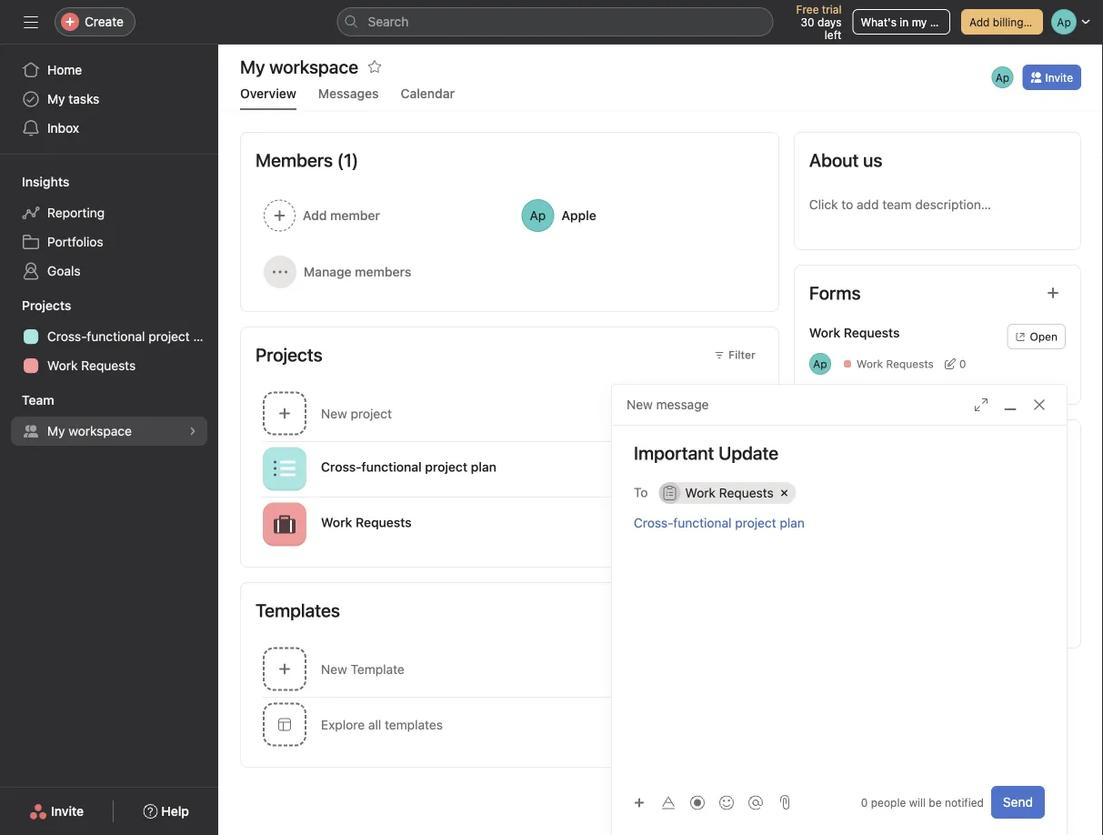 Task type: vqa. For each thing, say whether or not it's contained in the screenshot.
Cross-Functional Project Plan to the middle
yes



Task type: locate. For each thing, give the bounding box(es) containing it.
calendar
[[401, 86, 455, 101]]

work inside projects element
[[47, 358, 78, 373]]

search
[[368, 14, 409, 29]]

ap down 'work requests' cell
[[730, 518, 744, 531]]

1 horizontal spatial 0
[[960, 358, 967, 370]]

project
[[149, 329, 190, 344], [351, 406, 392, 421], [425, 459, 468, 474], [735, 515, 777, 530]]

1 new from the top
[[321, 406, 347, 421]]

be
[[929, 796, 942, 809]]

my
[[912, 15, 927, 28]]

cross-functional project plan link down 'work requests' cell
[[634, 515, 805, 530]]

1 horizontal spatial cross-functional project plan
[[321, 459, 497, 474]]

inbox link
[[11, 114, 207, 143]]

work right to
[[686, 485, 716, 500]]

1 horizontal spatial work requests link
[[842, 356, 934, 372]]

work requests link down work requests in the right of the page
[[842, 356, 934, 372]]

team button
[[0, 391, 54, 409]]

0 vertical spatial cross-functional project plan
[[47, 329, 218, 344]]

0 vertical spatial new
[[321, 406, 347, 421]]

ap
[[996, 71, 1010, 84], [813, 358, 828, 370], [730, 463, 744, 475], [730, 518, 744, 531]]

projects down 'goals'
[[22, 298, 71, 313]]

0 vertical spatial cross-
[[47, 329, 87, 344]]

filter button
[[706, 342, 764, 368]]

manage members
[[304, 264, 412, 279]]

my tasks
[[47, 91, 100, 106]]

about us
[[810, 149, 883, 171]]

2 horizontal spatial functional
[[674, 515, 732, 530]]

0 for 0
[[960, 358, 967, 370]]

project inside projects element
[[149, 329, 190, 344]]

1 vertical spatial cross-
[[321, 459, 362, 474]]

0 vertical spatial plan
[[193, 329, 218, 344]]

0 vertical spatial projects
[[22, 298, 71, 313]]

work requests inside projects element
[[47, 358, 136, 373]]

1 vertical spatial 0
[[861, 796, 868, 809]]

1 horizontal spatial invite
[[1046, 71, 1074, 84]]

at mention image
[[749, 796, 763, 810]]

my inside global element
[[47, 91, 65, 106]]

dialog
[[612, 385, 1067, 835]]

open button
[[1008, 324, 1066, 349]]

trial
[[822, 3, 842, 15]]

1 vertical spatial my
[[47, 424, 65, 439]]

cross-functional project plan link
[[11, 322, 218, 351], [634, 515, 805, 530]]

work requests
[[857, 358, 934, 370], [47, 358, 136, 373], [686, 485, 774, 500], [321, 515, 412, 530]]

1 horizontal spatial invite button
[[1023, 65, 1082, 90]]

0 horizontal spatial cross-
[[47, 329, 87, 344]]

Add subject text field
[[612, 440, 1067, 466]]

requests inside projects element
[[81, 358, 136, 373]]

0
[[960, 358, 967, 370], [861, 796, 868, 809]]

invite button
[[1023, 65, 1082, 90], [17, 795, 96, 828]]

projects button
[[0, 297, 71, 315]]

emoji image
[[720, 796, 734, 810]]

2 horizontal spatial cross-functional project plan
[[634, 515, 805, 530]]

notified
[[945, 796, 984, 809]]

functional inside dialog
[[674, 515, 732, 530]]

manage members button
[[256, 247, 506, 297]]

0 vertical spatial my
[[47, 91, 65, 106]]

my left 'tasks' on the top of page
[[47, 91, 65, 106]]

1 vertical spatial cross-functional project plan
[[321, 459, 497, 474]]

minimize image
[[1004, 398, 1018, 412]]

what's in my trial?
[[861, 15, 956, 28]]

reporting
[[47, 205, 105, 220]]

cross- inside projects element
[[47, 329, 87, 344]]

work
[[857, 358, 883, 370], [47, 358, 78, 373], [686, 485, 716, 500], [321, 515, 352, 530]]

requests
[[887, 358, 934, 370], [81, 358, 136, 373], [719, 485, 774, 500], [356, 515, 412, 530]]

toolbar
[[627, 789, 772, 816]]

left
[[825, 28, 842, 41]]

help button
[[131, 795, 201, 828]]

free trial 30 days left
[[797, 3, 842, 41]]

1 vertical spatial new
[[321, 662, 347, 677]]

my workspace
[[240, 55, 359, 77]]

0 horizontal spatial cross-functional project plan link
[[11, 322, 218, 351]]

explore all templates
[[321, 717, 443, 732]]

1 vertical spatial invite
[[51, 804, 84, 819]]

new project
[[321, 406, 392, 421]]

projects
[[22, 298, 71, 313], [256, 344, 323, 365]]

2 horizontal spatial plan
[[780, 515, 805, 530]]

work requests right to
[[686, 485, 774, 500]]

work requests link
[[11, 351, 207, 380], [842, 356, 934, 372]]

1 horizontal spatial projects
[[256, 344, 323, 365]]

insert an object image
[[634, 797, 645, 808]]

0 horizontal spatial cross-functional project plan
[[47, 329, 218, 344]]

2 vertical spatial cross-
[[634, 515, 674, 530]]

apple
[[562, 208, 597, 223]]

cross-functional project plan link down goals link
[[11, 322, 218, 351]]

1 horizontal spatial plan
[[471, 459, 497, 474]]

projects up new project
[[256, 344, 323, 365]]

1 vertical spatial invite button
[[17, 795, 96, 828]]

new
[[321, 406, 347, 421], [321, 662, 347, 677]]

billing
[[993, 15, 1024, 28]]

explore
[[321, 717, 365, 732]]

cross-functional project plan
[[47, 329, 218, 344], [321, 459, 497, 474], [634, 515, 805, 530]]

work requests link up teams element on the left of page
[[11, 351, 207, 380]]

my workspace link
[[11, 417, 207, 446]]

add member button
[[256, 191, 506, 240]]

my workspace
[[47, 424, 132, 439]]

functional
[[87, 329, 145, 344], [362, 459, 422, 474], [674, 515, 732, 530]]

add to starred image
[[368, 59, 382, 74]]

work requests right briefcase image
[[321, 515, 412, 530]]

2 vertical spatial functional
[[674, 515, 732, 530]]

work requests link inside projects element
[[11, 351, 207, 380]]

tasks
[[69, 91, 100, 106]]

invite
[[1046, 71, 1074, 84], [51, 804, 84, 819]]

hide sidebar image
[[24, 15, 38, 29]]

work requests up teams element on the left of page
[[47, 358, 136, 373]]

2 new from the top
[[321, 662, 347, 677]]

expand popout to full screen image
[[974, 398, 989, 412]]

team
[[22, 393, 54, 408]]

work inside 'work requests' cell
[[686, 485, 716, 500]]

goals link
[[11, 257, 207, 286]]

inbox
[[47, 121, 79, 136]]

ap down work requests in the right of the page
[[813, 358, 828, 370]]

0 horizontal spatial invite
[[51, 804, 84, 819]]

1 horizontal spatial cross-
[[321, 459, 362, 474]]

cross-functional project plan down new project
[[321, 459, 497, 474]]

global element
[[0, 45, 218, 154]]

2 my from the top
[[47, 424, 65, 439]]

help
[[161, 804, 189, 819]]

goals
[[47, 263, 81, 278]]

trial?
[[930, 15, 956, 28]]

portfolios link
[[11, 227, 207, 257]]

cross-functional project plan down 'work requests' cell
[[634, 515, 805, 530]]

insights element
[[0, 166, 218, 289]]

forms
[[810, 282, 861, 303]]

0 vertical spatial invite
[[1046, 71, 1074, 84]]

ap down add billing info button
[[996, 71, 1010, 84]]

0 vertical spatial functional
[[87, 329, 145, 344]]

calendar link
[[401, 86, 455, 110]]

my down the team
[[47, 424, 65, 439]]

0 horizontal spatial 0
[[861, 796, 868, 809]]

1 horizontal spatial functional
[[362, 459, 422, 474]]

my inside teams element
[[47, 424, 65, 439]]

cross- down projects dropdown button
[[47, 329, 87, 344]]

0 vertical spatial 0
[[960, 358, 967, 370]]

0 horizontal spatial plan
[[193, 329, 218, 344]]

my
[[47, 91, 65, 106], [47, 424, 65, 439]]

0 horizontal spatial invite button
[[17, 795, 96, 828]]

work up the team
[[47, 358, 78, 373]]

1 vertical spatial plan
[[471, 459, 497, 474]]

1 my from the top
[[47, 91, 65, 106]]

1 vertical spatial cross-functional project plan link
[[634, 515, 805, 530]]

1 horizontal spatial cross-functional project plan link
[[634, 515, 805, 530]]

work requests
[[810, 325, 900, 340]]

0 horizontal spatial functional
[[87, 329, 145, 344]]

cross-functional project plan link inside projects element
[[11, 322, 218, 351]]

0 horizontal spatial work requests link
[[11, 351, 207, 380]]

plan
[[193, 329, 218, 344], [471, 459, 497, 474], [780, 515, 805, 530]]

work down work requests in the right of the page
[[857, 358, 883, 370]]

cross-functional project plan down goals link
[[47, 329, 218, 344]]

0 horizontal spatial projects
[[22, 298, 71, 313]]

formatting image
[[661, 796, 676, 810]]

functional down goals link
[[87, 329, 145, 344]]

30
[[801, 15, 815, 28]]

1 vertical spatial projects
[[256, 344, 323, 365]]

cross- down new project
[[321, 459, 362, 474]]

work requests row
[[659, 482, 1042, 509]]

functional down new project
[[362, 459, 422, 474]]

functional down 'work requests' cell
[[674, 515, 732, 530]]

cross-
[[47, 329, 87, 344], [321, 459, 362, 474], [634, 515, 674, 530]]

0 vertical spatial cross-functional project plan link
[[11, 322, 218, 351]]

cross- down to
[[634, 515, 674, 530]]

send
[[1003, 795, 1034, 810]]



Task type: describe. For each thing, give the bounding box(es) containing it.
ap up 'work requests' cell
[[730, 463, 744, 475]]

work right briefcase image
[[321, 515, 352, 530]]

members (1)
[[256, 149, 359, 171]]

search list box
[[337, 7, 774, 36]]

all
[[368, 717, 381, 732]]

insights
[[22, 174, 69, 189]]

add billing info button
[[962, 9, 1046, 35]]

my for my workspace
[[47, 424, 65, 439]]

template
[[351, 662, 405, 677]]

record a video image
[[691, 796, 705, 810]]

projects inside dropdown button
[[22, 298, 71, 313]]

list image
[[274, 458, 296, 480]]

home
[[47, 62, 82, 77]]

add member
[[303, 208, 380, 223]]

cross-functional project plan inside projects element
[[47, 329, 218, 344]]

my tasks link
[[11, 85, 207, 114]]

2 vertical spatial plan
[[780, 515, 805, 530]]

add
[[970, 15, 990, 28]]

what's in my trial? button
[[853, 9, 956, 35]]

2 horizontal spatial cross-
[[634, 515, 674, 530]]

new for new template
[[321, 662, 347, 677]]

messages link
[[318, 86, 379, 110]]

search button
[[337, 7, 774, 36]]

workspace
[[69, 424, 132, 439]]

dialog containing new message
[[612, 385, 1067, 835]]

new template
[[321, 662, 405, 677]]

to
[[634, 485, 648, 500]]

apple button
[[514, 191, 764, 240]]

projects element
[[0, 289, 218, 384]]

work requests cell
[[659, 482, 797, 504]]

plan inside projects element
[[193, 329, 218, 344]]

add billing info
[[970, 15, 1046, 28]]

2 vertical spatial cross-functional project plan
[[634, 515, 805, 530]]

work requests down work requests in the right of the page
[[857, 358, 934, 370]]

in
[[900, 15, 909, 28]]

insights button
[[0, 173, 69, 191]]

people
[[871, 796, 906, 809]]

new for new project
[[321, 406, 347, 421]]

filter
[[729, 348, 756, 361]]

see details, my workspace image
[[187, 426, 198, 437]]

teams element
[[0, 384, 218, 449]]

days
[[818, 15, 842, 28]]

0 for 0 people will be notified
[[861, 796, 868, 809]]

requests inside 'work requests' cell
[[719, 485, 774, 500]]

info
[[1027, 15, 1046, 28]]

0 vertical spatial invite button
[[1023, 65, 1082, 90]]

work requests inside cell
[[686, 485, 774, 500]]

portfolios
[[47, 234, 103, 249]]

create button
[[55, 7, 136, 36]]

create
[[85, 14, 124, 29]]

templates
[[256, 600, 340, 621]]

new message
[[627, 397, 709, 412]]

my for my tasks
[[47, 91, 65, 106]]

functional inside projects element
[[87, 329, 145, 344]]

open
[[1030, 330, 1058, 343]]

home link
[[11, 55, 207, 85]]

0 people will be notified
[[861, 796, 984, 809]]

overview link
[[240, 86, 296, 110]]

what's
[[861, 15, 897, 28]]

templates
[[385, 717, 443, 732]]

will
[[909, 796, 926, 809]]

reporting link
[[11, 198, 207, 227]]

messages
[[318, 86, 379, 101]]

overview
[[240, 86, 296, 101]]

close image
[[1033, 398, 1047, 412]]

free
[[797, 3, 819, 15]]

create form image
[[1046, 286, 1061, 300]]

1 vertical spatial functional
[[362, 459, 422, 474]]

send button
[[992, 786, 1045, 819]]

briefcase image
[[274, 514, 296, 535]]



